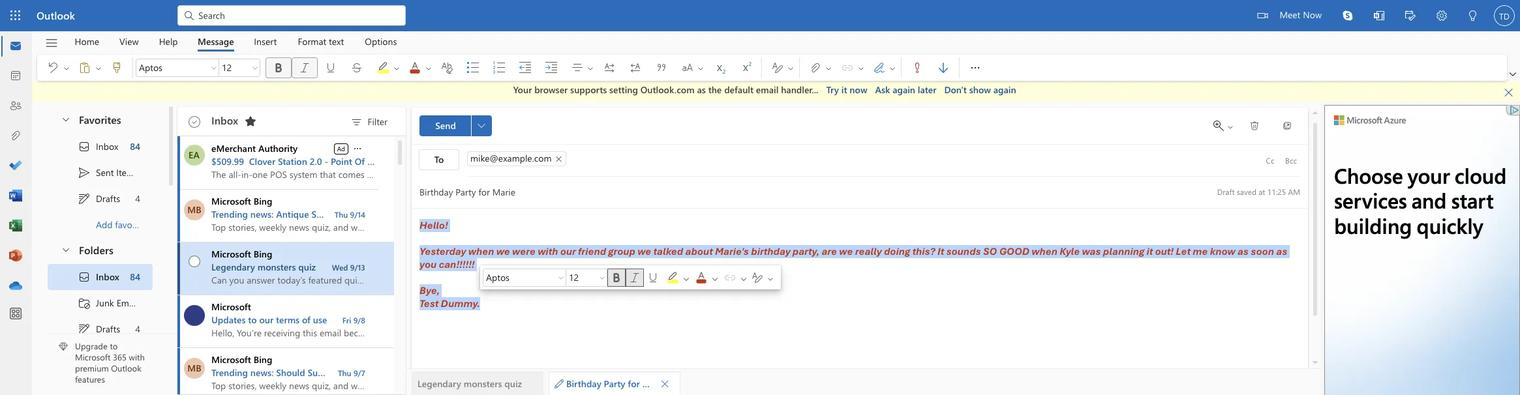 Task type: describe. For each thing, give the bounding box(es) containing it.
mb for trending news: antique singer sewing machine values & what… and more
[[188, 203, 202, 216]]

view
[[119, 35, 139, 47]]

0 vertical spatial and
[[481, 208, 497, 220]]

junk
[[96, 297, 114, 309]]

folders
[[79, 243, 113, 257]]

cc button
[[1260, 150, 1281, 171]]

84 for second  tree item
[[130, 271, 140, 283]]


[[183, 9, 196, 22]]

 birthday party for marie 
[[555, 378, 670, 390]]

 inside the message list list box
[[189, 256, 200, 267]]

insert
[[254, 35, 277, 47]]

 button
[[240, 111, 261, 132]]

should
[[276, 367, 305, 379]]

To text field
[[466, 151, 1260, 169]]

microsoft for trending news: antique singer sewing machine values & what… and more
[[211, 195, 251, 207]]

0 horizontal spatial font color image
[[409, 61, 435, 74]]

ask again later
[[876, 84, 937, 96]]

1  tree item from the top
[[48, 186, 153, 212]]

 search field
[[178, 0, 406, 29]]

 inside  
[[95, 64, 102, 72]]

our inside yesterday when we were with our friend group we talked about marie's birthday party, are we really doing this? it sounds so good when kyle was planning it out! let me know as soon as you can!!!!!!
[[561, 245, 576, 258]]

microsoft up updates
[[211, 301, 251, 313]]

outlook inside 'upgrade to microsoft 365 with premium outlook features'
[[111, 363, 141, 374]]

what…
[[449, 208, 479, 220]]

 inside  
[[825, 64, 833, 72]]

 button for right  button
[[644, 269, 663, 287]]

 inside  
[[63, 64, 70, 72]]

favorites
[[79, 113, 121, 126]]

our inside the message list list box
[[259, 314, 274, 326]]

 sent items
[[78, 166, 138, 179]]

 inside favorites tree item
[[61, 114, 71, 125]]

clipboard group
[[40, 55, 130, 81]]

email
[[117, 297, 138, 309]]

 button
[[1242, 115, 1268, 136]]

 inside  button
[[298, 61, 311, 74]]

1 horizontal spatial 
[[629, 272, 642, 285]]

 inside favorites tree
[[78, 192, 91, 205]]

 
[[873, 61, 897, 74]]

 tree item
[[48, 290, 153, 316]]

bye, test dummy.
[[420, 284, 481, 310]]

monsters inside button
[[464, 378, 502, 390]]

trending for trending news: should supreme court disqualify trump from… and more
[[211, 367, 248, 379]]

bye,
[[420, 284, 440, 297]]

are
[[822, 245, 838, 258]]

inbox heading
[[211, 107, 261, 135]]

Message body, press Alt+F10 to exit text field
[[420, 219, 1301, 396]]

2  from the top
[[78, 323, 91, 336]]

 button for the left  button
[[318, 57, 344, 78]]

legendary inside legendary monsters quiz button
[[418, 378, 461, 390]]

yesterday
[[420, 245, 466, 258]]

 inbox for 2nd  tree item from the bottom
[[78, 140, 118, 153]]

1 horizontal spatial 
[[969, 61, 982, 74]]


[[190, 116, 200, 126]]

 button for font text field inside basic text group
[[209, 59, 219, 77]]

tab list containing home
[[65, 31, 407, 52]]

home button
[[65, 31, 109, 52]]

bundle
[[387, 155, 416, 167]]

increase indent image
[[545, 61, 571, 74]]

superscript image
[[740, 61, 766, 74]]

 inside folders tree item
[[61, 245, 71, 255]]

draft saved at 11:25 am
[[1218, 187, 1301, 197]]

 inside  
[[697, 64, 705, 72]]

supreme
[[308, 367, 345, 379]]

send
[[435, 119, 456, 132]]

include group
[[803, 55, 899, 81]]

 button
[[39, 32, 65, 54]]


[[1250, 120, 1260, 131]]

mike@example.com button
[[467, 151, 567, 166]]

11:25
[[1268, 187, 1287, 197]]

1 horizontal spatial  button
[[626, 269, 644, 287]]


[[555, 380, 564, 389]]

ea
[[189, 149, 200, 161]]

your browser supports setting outlook.com as the default email handler...
[[514, 84, 819, 96]]

don't show again button
[[945, 84, 1017, 97]]

 inside  birthday party for marie 
[[661, 380, 670, 389]]

try
[[827, 84, 839, 96]]

&
[[440, 208, 447, 220]]

numbering image
[[493, 61, 519, 74]]

 drafts inside favorites tree
[[78, 192, 120, 205]]

inbox 
[[211, 114, 257, 128]]

as inside yesterday when we were with our friend group we talked about marie's birthday party, are we really doing this? it sounds so good when kyle was planning it out! let me know as soon as you can!!!!!!
[[1238, 245, 1249, 258]]

3 we from the left
[[840, 245, 853, 258]]

 inside  
[[1227, 123, 1235, 131]]

monsters inside the message list list box
[[258, 261, 296, 273]]

bing for quiz
[[254, 248, 273, 260]]

9/14
[[350, 209, 366, 220]]

to for our
[[248, 314, 257, 326]]

select a conversation checkbox for trending news: should supreme court disqualify trump from… and more
[[180, 348, 211, 379]]

 
[[809, 61, 833, 74]]

values
[[411, 208, 437, 220]]

trending news: antique singer sewing machine values & what… and more
[[211, 208, 521, 220]]

supports
[[571, 84, 607, 96]]

1 horizontal spatial text highlight color image
[[666, 272, 693, 285]]

me
[[1193, 245, 1209, 258]]

 
[[78, 61, 102, 74]]

setting
[[610, 84, 638, 96]]

Select a conversation checkbox
[[180, 190, 211, 220]]

emerchant authority image
[[184, 145, 205, 165]]

4 for second  tree item
[[135, 323, 140, 336]]

 button inside folders tree item
[[54, 238, 76, 262]]

2  tree item from the top
[[48, 264, 153, 290]]

 button for font size text box in the basic text group
[[250, 59, 260, 77]]

sent
[[96, 166, 114, 179]]

microsoft for legendary monsters quiz
[[211, 248, 251, 260]]

view button
[[110, 31, 149, 52]]

it inside yesterday when we were with our friend group we talked about marie's birthday party, are we really doing this? it sounds so good when kyle was planning it out! let me know as soon as you can!!!!!!
[[1147, 245, 1154, 258]]

you
[[420, 258, 437, 271]]

really
[[856, 245, 882, 258]]

updates to our terms of use
[[211, 314, 327, 326]]

 inside button
[[1504, 87, 1515, 98]]

yesterday when we were with our friend group we talked about marie's birthday party, are we really doing this? it sounds so good when kyle was planning it out! let me know as soon as you can!!!!!!
[[420, 245, 1288, 271]]

legendary monsters quiz button
[[412, 372, 544, 396]]

-
[[325, 155, 328, 167]]

test
[[420, 297, 439, 310]]

mike@example.com
[[471, 152, 552, 164]]

to for microsoft
[[110, 341, 118, 352]]

 button
[[471, 115, 492, 136]]

 button
[[931, 57, 957, 78]]

show
[[970, 84, 991, 96]]

text highlight color image inside basic text group
[[377, 61, 403, 74]]

to
[[434, 153, 444, 165]]

 tree item
[[48, 160, 153, 186]]

 button
[[623, 57, 649, 78]]

2 when from the left
[[1032, 245, 1058, 258]]


[[571, 61, 584, 74]]

Select all messages checkbox
[[185, 113, 204, 131]]

mb for trending news: should supreme court disqualify trump from… and more
[[188, 362, 202, 374]]

2  tree item from the top
[[48, 316, 153, 342]]

insert button
[[244, 31, 287, 52]]

 inside  
[[787, 64, 795, 72]]

 button inside basic text group
[[392, 57, 402, 78]]

1 vertical spatial 
[[751, 272, 764, 285]]

try it now button
[[827, 84, 868, 97]]

1 vertical spatial font color image
[[695, 272, 721, 285]]

 button
[[72, 57, 93, 78]]

with for 365
[[129, 352, 145, 363]]

microsoft bing image
[[184, 358, 205, 379]]

news: for antique
[[251, 208, 274, 220]]

trump
[[416, 367, 442, 379]]

 inside select all messages option
[[189, 116, 200, 128]]

Add a subject text field
[[412, 182, 1206, 203]]

favorites tree
[[48, 102, 153, 238]]

terms
[[276, 314, 300, 326]]


[[655, 61, 668, 74]]

options button
[[355, 31, 407, 52]]

features
[[75, 374, 105, 385]]

left-rail-appbar navigation
[[3, 31, 29, 302]]

your
[[514, 84, 532, 96]]


[[629, 61, 642, 74]]

birthday
[[752, 245, 791, 258]]

0 vertical spatial more
[[499, 208, 521, 220]]

sale
[[368, 155, 384, 167]]

were
[[512, 245, 536, 258]]

emerchant
[[211, 142, 256, 154]]

1 vertical spatial  button
[[657, 375, 674, 393]]

subscript image
[[713, 61, 740, 74]]

outlook inside outlook banner
[[37, 8, 75, 22]]

antique
[[276, 208, 309, 220]]

0 horizontal spatial as
[[697, 84, 706, 96]]


[[78, 61, 91, 74]]

1 vertical spatial and
[[475, 367, 491, 379]]

meet
[[1280, 8, 1301, 21]]

1 vertical spatial 
[[647, 272, 660, 285]]

bing for antique
[[254, 195, 273, 207]]

for
[[628, 378, 640, 390]]

2 we from the left
[[638, 245, 652, 258]]


[[244, 115, 257, 128]]

 button
[[1508, 68, 1520, 81]]

microsoft bing for trending news: should supreme court disqualify trump from… and more
[[211, 353, 273, 366]]



Task type: vqa. For each thing, say whether or not it's contained in the screenshot.


Task type: locate. For each thing, give the bounding box(es) containing it.
 up 
[[78, 271, 91, 284]]

2  from the top
[[78, 271, 91, 284]]

2 mb from the top
[[188, 362, 202, 374]]

inbox inside inbox 
[[211, 114, 238, 127]]

0 vertical spatial 
[[772, 61, 785, 74]]

 tree item up junk
[[48, 264, 153, 290]]

 button down talked
[[644, 269, 663, 287]]

0 vertical spatial outlook
[[37, 8, 75, 22]]

84 for 2nd  tree item from the bottom
[[130, 140, 140, 153]]

upgrade
[[75, 341, 108, 352]]

font size text field down message button
[[219, 60, 249, 76]]

quiz left  at bottom left
[[505, 378, 522, 390]]

0 horizontal spatial legendary
[[211, 261, 255, 273]]

 tree item
[[48, 133, 153, 160], [48, 264, 153, 290]]

select a conversation checkbox containing mb
[[180, 348, 211, 379]]

 button
[[292, 57, 318, 78], [626, 269, 644, 287]]

 inbox down favorites tree item
[[78, 140, 118, 153]]

 button down group on the bottom of page
[[626, 269, 644, 287]]

1 mb from the top
[[188, 203, 202, 216]]

 inside favorites tree
[[78, 140, 91, 153]]

people image
[[9, 100, 22, 113]]

0 vertical spatial  button
[[963, 55, 989, 81]]

when left kyle
[[1032, 245, 1058, 258]]

1 vertical spatial  button
[[608, 269, 626, 287]]

now
[[1304, 8, 1322, 21]]

font text field down help button
[[136, 60, 208, 76]]

 
[[46, 61, 70, 74]]

 inside basic text group
[[272, 61, 285, 74]]

we left were
[[497, 245, 510, 258]]

Font size text field
[[219, 60, 249, 76], [567, 270, 597, 286]]

$509.99 clover station 2.0 - point of sale bundle
[[211, 155, 416, 167]]


[[873, 61, 886, 74]]

select a conversation checkbox down microsoft "image"
[[180, 348, 211, 379]]

mb
[[188, 203, 202, 216], [188, 362, 202, 374]]

84 up items
[[130, 140, 140, 153]]

font color image left  on the top left of the page
[[409, 61, 435, 74]]

more up were
[[499, 208, 521, 220]]

it left out!
[[1147, 245, 1154, 258]]

1 horizontal spatial legendary monsters quiz
[[418, 378, 522, 390]]

sounds
[[947, 245, 982, 258]]

text highlight color image down options button
[[377, 61, 403, 74]]

0 vertical spatial 
[[189, 116, 200, 128]]

0 vertical spatial legendary monsters quiz
[[211, 261, 316, 273]]

0 vertical spatial  button
[[1498, 84, 1521, 102]]

 drafts
[[78, 192, 120, 205], [78, 323, 120, 336]]

add
[[96, 219, 113, 231]]

2  drafts from the top
[[78, 323, 120, 336]]

wed
[[332, 262, 348, 273]]

onedrive image
[[9, 280, 22, 293]]

news: left antique
[[251, 208, 274, 220]]

calendar image
[[9, 70, 22, 83]]

font color image down about
[[695, 272, 721, 285]]

font size text field down friend
[[567, 270, 597, 286]]

folders tree item
[[48, 238, 153, 264]]

tips image
[[1458, 0, 1490, 33]]

2 drafts from the top
[[96, 323, 120, 336]]

1 vertical spatial outlook
[[111, 363, 141, 374]]

inbox for second  tree item
[[96, 271, 119, 283]]

1 vertical spatial legendary
[[418, 378, 461, 390]]

 button down  dropdown button
[[1498, 84, 1521, 102]]

 button for right  button font text field
[[556, 269, 567, 287]]

legendary
[[211, 261, 255, 273], [418, 378, 461, 390]]

thu
[[335, 209, 348, 220], [338, 368, 352, 378]]

inbox up ' sent items'
[[96, 140, 118, 153]]

1 vertical spatial more
[[493, 367, 515, 379]]

0 vertical spatial mb
[[188, 203, 202, 216]]

1 horizontal spatial font size text field
[[567, 270, 597, 286]]

1 vertical spatial 
[[610, 272, 623, 285]]

 inside  
[[587, 64, 595, 72]]

1 vertical spatial monsters
[[464, 378, 502, 390]]

email
[[756, 84, 779, 96]]

0 vertical spatial 4
[[135, 193, 140, 205]]

and right what…
[[481, 208, 497, 220]]

tags group
[[905, 55, 957, 81]]

 button for font size text box for right  button font text field
[[597, 269, 608, 287]]

account manager for test dummy image
[[1495, 5, 1516, 26]]

1 vertical spatial trending
[[211, 367, 248, 379]]

1 microsoft bing from the top
[[211, 195, 273, 207]]

 button
[[963, 55, 989, 81], [352, 142, 364, 154]]

4 for 2nd  tree item from the bottom
[[135, 193, 140, 205]]

 inside basic text group
[[324, 61, 337, 74]]

send button
[[420, 115, 472, 136]]

1 vertical spatial 
[[661, 380, 670, 389]]

0 horizontal spatial quiz
[[299, 261, 316, 273]]

84 inside favorites tree
[[130, 140, 140, 153]]

 inbox down folders tree item
[[78, 271, 119, 284]]

2 84 from the top
[[130, 271, 140, 283]]

again right ask
[[893, 84, 916, 96]]

0 vertical spatial as
[[697, 84, 706, 96]]

with right were
[[538, 245, 558, 258]]

font size text field for font text field inside basic text group
[[219, 60, 249, 76]]

more
[[499, 208, 521, 220], [493, 367, 515, 379]]

 down 
[[78, 192, 91, 205]]

 button down group on the bottom of page
[[608, 269, 626, 287]]

birthday
[[567, 378, 602, 390]]

we right are
[[840, 245, 853, 258]]

 button inside 'include' group
[[856, 57, 867, 78]]

let
[[1176, 245, 1191, 258]]

thu for sewing
[[335, 209, 348, 220]]

font size text field for right  button font text field
[[567, 270, 597, 286]]

 inbox for second  tree item
[[78, 271, 119, 284]]

 button
[[597, 57, 623, 78]]

1 84 from the top
[[130, 140, 140, 153]]

 down birthday
[[751, 272, 764, 285]]

0 horizontal spatial it
[[842, 84, 848, 96]]

0 vertical spatial it
[[842, 84, 848, 96]]

1 horizontal spatial with
[[538, 245, 558, 258]]

1 trending from the top
[[211, 208, 248, 220]]

1 vertical spatial with
[[129, 352, 145, 363]]

2 trending from the top
[[211, 367, 248, 379]]

1 horizontal spatial 
[[610, 272, 623, 285]]

microsoft right microsoft bing image
[[211, 195, 251, 207]]

thu left 9/7
[[338, 368, 352, 378]]

 drafts down  tree item
[[78, 192, 120, 205]]

0 vertical spatial  inbox
[[78, 140, 118, 153]]

again right show at the right
[[994, 84, 1017, 96]]


[[809, 61, 822, 74]]

news: for should
[[251, 367, 274, 379]]

0 vertical spatial font color image
[[409, 61, 435, 74]]

1 vertical spatial  button
[[644, 269, 663, 287]]

 drafts up the "upgrade"
[[78, 323, 120, 336]]

2 again from the left
[[994, 84, 1017, 96]]

1  drafts from the top
[[78, 192, 120, 205]]

1 4 from the top
[[135, 193, 140, 205]]

outlook link
[[37, 0, 75, 31]]

1 vertical spatial legendary monsters quiz
[[418, 378, 522, 390]]

 button
[[1498, 84, 1521, 102], [657, 375, 674, 393]]

the
[[709, 84, 722, 96]]

1 vertical spatial 
[[78, 271, 91, 284]]

monsters up updates to our terms of use
[[258, 261, 296, 273]]

legendary inside the message list list box
[[211, 261, 255, 273]]


[[1283, 120, 1293, 131]]

text highlight color image
[[377, 61, 403, 74], [666, 272, 693, 285]]

thu for court
[[338, 368, 352, 378]]

outlook.com
[[641, 84, 695, 96]]

cc
[[1267, 155, 1275, 165]]

select a conversation checkbox for legendary monsters quiz
[[180, 242, 211, 271]]

reading pane main content
[[407, 102, 1322, 396]]

microsoft for trending news: should supreme court disqualify trump from… and more
[[211, 353, 251, 366]]

trending right microsoft bing icon
[[211, 367, 248, 379]]

1 horizontal spatial legendary
[[418, 378, 461, 390]]

0 vertical spatial font text field
[[136, 60, 208, 76]]

 button for right  button
[[608, 269, 626, 287]]

 button
[[905, 57, 931, 78]]

to inside the message list list box
[[248, 314, 257, 326]]

font text field for the left  button
[[136, 60, 208, 76]]

 for 
[[272, 61, 285, 74]]

to right updates
[[248, 314, 257, 326]]

0 horizontal spatial font size text field
[[219, 60, 249, 76]]

message
[[198, 35, 234, 47]]

2 select a conversation checkbox from the top
[[180, 348, 211, 379]]

 right send button in the top left of the page
[[478, 122, 486, 130]]

more apps image
[[9, 308, 22, 321]]

 tree item
[[48, 186, 153, 212], [48, 316, 153, 342]]

mail image
[[9, 40, 22, 53]]

legendary up updates
[[211, 261, 255, 273]]

 down talked
[[647, 272, 660, 285]]

thu left 9/14
[[335, 209, 348, 220]]

with inside yesterday when we were with our friend group we talked about marie's birthday party, are we really doing this? it sounds so good when kyle was planning it out! let me know as soon as you can!!!!!!
[[538, 245, 558, 258]]

decrease indent image
[[519, 61, 545, 74]]

0 horizontal spatial outlook
[[37, 8, 75, 22]]


[[937, 61, 950, 74]]

 up show at the right
[[969, 61, 982, 74]]

0 vertical spatial drafts
[[96, 193, 120, 205]]

1 vertical spatial microsoft bing
[[211, 248, 273, 260]]

inbox
[[211, 114, 238, 127], [96, 140, 118, 153], [96, 271, 119, 283]]

to button
[[419, 149, 460, 170]]

quiz inside the message list list box
[[299, 261, 316, 273]]

 tree item up sent
[[48, 133, 153, 160]]

outlook right "premium"
[[111, 363, 141, 374]]

0 vertical spatial  button
[[318, 57, 344, 78]]

kyle
[[1060, 245, 1080, 258]]

to inside 'upgrade to microsoft 365 with premium outlook features'
[[110, 341, 118, 352]]

1 select a conversation checkbox from the top
[[180, 242, 211, 271]]

of
[[302, 314, 311, 326]]

 button inside the message list list box
[[352, 142, 364, 154]]

legendary right disqualify
[[418, 378, 461, 390]]

Select a conversation checkbox
[[180, 242, 211, 271], [180, 348, 211, 379]]

0 horizontal spatial  button
[[292, 57, 318, 78]]

options
[[365, 35, 397, 47]]

 down  dropdown button
[[1504, 87, 1515, 98]]

 up of
[[352, 143, 363, 153]]

microsoft bing for trending news: antique singer sewing machine values & what… and more
[[211, 195, 273, 207]]

1 horizontal spatial font color image
[[695, 272, 721, 285]]

favorites tree item
[[48, 107, 153, 133]]

 button
[[266, 57, 292, 78], [608, 269, 626, 287]]

news: left the should
[[251, 367, 274, 379]]

1  from the top
[[189, 116, 200, 128]]

use
[[313, 314, 327, 326]]

group
[[609, 245, 636, 258]]

 button right for
[[657, 375, 674, 393]]

bing for should
[[254, 353, 273, 366]]

 button
[[104, 57, 130, 78]]

mb down emerchant authority icon on the top left of the page
[[188, 203, 202, 216]]

2  inbox from the top
[[78, 271, 119, 284]]

 button up of
[[352, 142, 364, 154]]

as left the
[[697, 84, 706, 96]]

tree containing 
[[48, 264, 153, 396]]

format
[[298, 35, 327, 47]]

ad
[[337, 144, 345, 153]]

1 vertical spatial to
[[110, 341, 118, 352]]

text highlight color image down talked
[[666, 272, 693, 285]]

1 horizontal spatial  button
[[1498, 84, 1521, 102]]

fri 9/8
[[343, 315, 366, 325]]


[[46, 61, 59, 74]]

quiz
[[299, 261, 316, 273], [505, 378, 522, 390]]

0 vertical spatial our
[[561, 245, 576, 258]]

from…
[[445, 367, 472, 379]]

powerpoint image
[[9, 250, 22, 263]]

with inside 'upgrade to microsoft 365 with premium outlook features'
[[129, 352, 145, 363]]

 button down insert "button"
[[266, 57, 292, 78]]

0 horizontal spatial 
[[298, 61, 311, 74]]

0 horizontal spatial  button
[[318, 57, 344, 78]]

outlook banner
[[0, 0, 1521, 33]]

handler...
[[781, 84, 819, 96]]

2 vertical spatial bing
[[254, 353, 273, 366]]

 down insert "button"
[[272, 61, 285, 74]]

0 horizontal spatial when
[[469, 245, 494, 258]]

monsters right trump
[[464, 378, 502, 390]]


[[78, 140, 91, 153], [78, 271, 91, 284]]

1 horizontal spatial quiz
[[505, 378, 522, 390]]

trending right microsoft bing image
[[211, 208, 248, 220]]

 junk email
[[78, 297, 138, 310]]

 right for
[[661, 380, 670, 389]]

Select a conversation checkbox
[[180, 295, 211, 326]]

it inside button
[[842, 84, 848, 96]]

0 vertical spatial bing
[[254, 195, 273, 207]]

this?
[[913, 245, 936, 258]]

out!
[[1156, 245, 1174, 258]]

3 microsoft bing from the top
[[211, 353, 273, 366]]

microsoft right microsoft bing icon
[[211, 353, 251, 366]]

tab list
[[65, 31, 407, 52]]

quiz left wed
[[299, 261, 316, 273]]

0 vertical spatial to
[[248, 314, 257, 326]]

1 vertical spatial  tree item
[[48, 316, 153, 342]]

trending for trending news: antique singer sewing machine values & what… and more
[[211, 208, 248, 220]]

mb inside microsoft bing image
[[188, 203, 202, 216]]

1 vertical spatial font size text field
[[567, 270, 597, 286]]

0 vertical spatial  button
[[292, 57, 318, 78]]

help button
[[149, 31, 188, 52]]

1 bing from the top
[[254, 195, 273, 207]]

basic text group
[[136, 55, 766, 81]]

1 vertical spatial 
[[478, 122, 486, 130]]

 for  popup button
[[478, 122, 486, 130]]

 filter
[[350, 116, 388, 129]]


[[969, 61, 982, 74], [352, 143, 363, 153]]

point
[[331, 155, 352, 167]]

know
[[1211, 245, 1236, 258]]

0 horizontal spatial monsters
[[258, 261, 296, 273]]

with for were
[[538, 245, 558, 258]]

with right 365
[[129, 352, 145, 363]]

 inside  
[[889, 64, 897, 72]]

  
[[740, 272, 775, 285]]

drafts inside favorites tree
[[96, 193, 120, 205]]

1 horizontal spatial when
[[1032, 245, 1058, 258]]

 
[[681, 61, 705, 74]]

application
[[0, 0, 1521, 396]]

2 bing from the top
[[254, 248, 273, 260]]

message button
[[188, 31, 244, 52]]

1 vertical spatial  inbox
[[78, 271, 119, 284]]

now
[[850, 84, 868, 96]]

font color image
[[409, 61, 435, 74], [695, 272, 721, 285]]

4 inside favorites tree
[[135, 193, 140, 205]]

emerchant authority
[[211, 142, 298, 154]]

browser
[[535, 84, 568, 96]]

1 vertical spatial  button
[[626, 269, 644, 287]]

doing
[[884, 245, 911, 258]]

0 vertical spatial 
[[1510, 71, 1517, 78]]

0 horizontal spatial 
[[478, 122, 486, 130]]

font text field for right  button
[[484, 270, 555, 286]]

 down group on the bottom of page
[[610, 272, 623, 285]]

our left friend
[[561, 245, 576, 258]]

microsoft bing for legendary monsters quiz
[[211, 248, 273, 260]]

our left terms
[[259, 314, 274, 326]]

 up select a conversation checkbox
[[189, 256, 200, 267]]

font text field down were
[[484, 270, 555, 286]]

marie
[[643, 378, 667, 390]]

add favorite tree item
[[48, 212, 153, 238]]


[[272, 61, 285, 74], [610, 272, 623, 285]]


[[351, 61, 364, 74]]

1 vertical spatial news:
[[251, 367, 274, 379]]

1 horizontal spatial monsters
[[464, 378, 502, 390]]

 up 
[[78, 140, 91, 153]]

3 bing from the top
[[254, 353, 273, 366]]

 button up show at the right
[[963, 55, 989, 81]]

default
[[725, 84, 754, 96]]

0 vertical spatial  drafts
[[78, 192, 120, 205]]

0 vertical spatial  tree item
[[48, 186, 153, 212]]

1 vertical spatial font text field
[[484, 270, 555, 286]]

1 horizontal spatial font text field
[[484, 270, 555, 286]]

drafts up the "upgrade"
[[96, 323, 120, 336]]

2 4 from the top
[[135, 323, 140, 336]]

1 vertical spatial our
[[259, 314, 274, 326]]

 inbox inside favorites tree
[[78, 140, 118, 153]]

1 when from the left
[[469, 245, 494, 258]]

 for   
[[610, 272, 623, 285]]

microsoft bing image
[[184, 199, 205, 220]]

Search for email, meetings, files and more. field
[[197, 8, 398, 22]]

0 horizontal spatial 
[[272, 61, 285, 74]]

1  tree item from the top
[[48, 133, 153, 160]]

1 news: from the top
[[251, 208, 274, 220]]

1 again from the left
[[893, 84, 916, 96]]

more right from…
[[493, 367, 515, 379]]

word image
[[9, 190, 22, 203]]

1 we from the left
[[497, 245, 510, 258]]

message list section
[[178, 103, 521, 396]]

 down format
[[298, 61, 311, 74]]

 tree item up add
[[48, 186, 153, 212]]

outlook up  button
[[37, 8, 75, 22]]

1 drafts from the top
[[96, 193, 120, 205]]

home
[[75, 35, 99, 47]]

ask
[[876, 84, 891, 96]]

1  from the top
[[78, 192, 91, 205]]

inbox inside favorites tree
[[96, 140, 118, 153]]

microsoft up features
[[75, 352, 111, 363]]

thu 9/7
[[338, 368, 366, 378]]

4 up favorite
[[135, 193, 140, 205]]

 tree item down junk
[[48, 316, 153, 342]]

drafts down ' sent items'
[[96, 193, 120, 205]]

 button down format
[[292, 57, 318, 78]]

0 horizontal spatial to
[[110, 341, 118, 352]]

 inside  popup button
[[478, 122, 486, 130]]

clover
[[249, 155, 276, 167]]

 button inside favorites tree item
[[54, 107, 76, 132]]

inbox for 2nd  tree item from the bottom
[[96, 140, 118, 153]]


[[350, 116, 363, 129]]

inbox left  button
[[211, 114, 238, 127]]

microsoft inside 'upgrade to microsoft 365 with premium outlook features'
[[75, 352, 111, 363]]

excel image
[[9, 220, 22, 233]]

0 vertical spatial microsoft bing
[[211, 195, 273, 207]]

we right group on the bottom of page
[[638, 245, 652, 258]]

can!!!!!!
[[439, 258, 475, 271]]

0 horizontal spatial legendary monsters quiz
[[211, 261, 316, 273]]

to right the "upgrade"
[[110, 341, 118, 352]]

84 up email
[[130, 271, 140, 283]]

1 horizontal spatial  button
[[608, 269, 626, 287]]

quiz inside button
[[505, 378, 522, 390]]

1 vertical spatial select a conversation checkbox
[[180, 348, 211, 379]]

message list list box
[[178, 136, 521, 396]]

dummy.
[[441, 297, 481, 310]]

0 vertical spatial thu
[[335, 209, 348, 220]]

Font text field
[[136, 60, 208, 76], [484, 270, 555, 286]]

0 horizontal spatial 
[[751, 272, 764, 285]]

2 microsoft bing from the top
[[211, 248, 273, 260]]

font text field inside basic text group
[[136, 60, 208, 76]]

2  from the top
[[189, 256, 200, 267]]

0 vertical spatial 
[[1504, 87, 1515, 98]]

microsoft image
[[184, 305, 205, 326]]

1  from the top
[[78, 140, 91, 153]]

saved
[[1237, 187, 1257, 197]]

it right try
[[842, 84, 848, 96]]

 button inside basic text group
[[424, 57, 434, 78]]

0 horizontal spatial 
[[352, 143, 363, 153]]

tree
[[48, 264, 153, 396]]

 down account manager for test dummy icon
[[1510, 71, 1517, 78]]


[[110, 61, 123, 74]]

 left 
[[324, 61, 337, 74]]

0 horizontal spatial 
[[661, 380, 670, 389]]

microsoft down mb checkbox on the left of the page
[[211, 248, 251, 260]]

1  inbox from the top
[[78, 140, 118, 153]]

 inside  dropdown button
[[1510, 71, 1517, 78]]

1 horizontal spatial as
[[1238, 245, 1249, 258]]

as right know
[[1238, 245, 1249, 258]]

when right yesterday
[[469, 245, 494, 258]]

premium features image
[[59, 343, 68, 352]]

1 horizontal spatial  button
[[963, 55, 989, 81]]

 up ea on the left top of page
[[189, 116, 200, 128]]

to do image
[[9, 160, 22, 173]]

files image
[[9, 130, 22, 143]]

 down group on the bottom of page
[[629, 272, 642, 285]]

party,
[[793, 245, 820, 258]]

2 news: from the top
[[251, 367, 274, 379]]


[[210, 64, 218, 72], [251, 64, 259, 72], [63, 64, 70, 72], [95, 64, 102, 72], [393, 64, 401, 72], [425, 64, 433, 72], [587, 64, 595, 72], [697, 64, 705, 72], [787, 64, 795, 72], [825, 64, 833, 72], [858, 64, 866, 72], [889, 64, 897, 72], [61, 114, 71, 125], [1227, 123, 1235, 131], [61, 245, 71, 255], [557, 274, 565, 282], [599, 274, 606, 282], [682, 274, 691, 284], [711, 274, 720, 284], [740, 274, 749, 284], [767, 275, 775, 283]]

inbox up  junk email
[[96, 271, 119, 283]]

microsoft
[[211, 195, 251, 207], [211, 248, 251, 260], [211, 301, 251, 313], [75, 352, 111, 363], [211, 353, 251, 366]]

legendary monsters quiz inside button
[[418, 378, 522, 390]]

don't
[[945, 84, 967, 96]]

 
[[571, 61, 595, 74]]

4 down email
[[135, 323, 140, 336]]

bing
[[254, 195, 273, 207], [254, 248, 273, 260], [254, 353, 273, 366]]

we
[[497, 245, 510, 258], [638, 245, 652, 258], [840, 245, 853, 258]]

select a conversation checkbox containing 
[[180, 242, 211, 271]]

0 horizontal spatial with
[[129, 352, 145, 363]]

and right from…
[[475, 367, 491, 379]]

 for  dropdown button
[[1510, 71, 1517, 78]]

1 vertical spatial 4
[[135, 323, 140, 336]]

mb down microsoft "image"
[[188, 362, 202, 374]]

help
[[159, 35, 178, 47]]

bullets image
[[467, 61, 493, 74]]

select a conversation checkbox down microsoft bing image
[[180, 242, 211, 271]]

1 vertical spatial text highlight color image
[[666, 272, 693, 285]]

365
[[113, 352, 127, 363]]

1 vertical spatial  drafts
[[78, 323, 120, 336]]

0 vertical spatial text highlight color image
[[377, 61, 403, 74]]

0 horizontal spatial  button
[[657, 375, 674, 393]]

1 horizontal spatial we
[[638, 245, 652, 258]]

legendary monsters quiz inside the message list list box
[[211, 261, 316, 273]]

0 horizontal spatial text highlight color image
[[377, 61, 403, 74]]

 up email
[[772, 61, 785, 74]]

application containing outlook
[[0, 0, 1521, 396]]

1 horizontal spatial 
[[647, 272, 660, 285]]

1 vertical spatial drafts
[[96, 323, 120, 336]]

 button left 
[[318, 57, 344, 78]]

 button for the left  button
[[266, 57, 292, 78]]

 up the "upgrade"
[[78, 323, 91, 336]]

1 vertical spatial as
[[1238, 245, 1249, 258]]

mb inside microsoft bing icon
[[188, 362, 202, 374]]

font size text field inside basic text group
[[219, 60, 249, 76]]


[[78, 297, 91, 310]]

 inside the message list list box
[[352, 143, 363, 153]]



